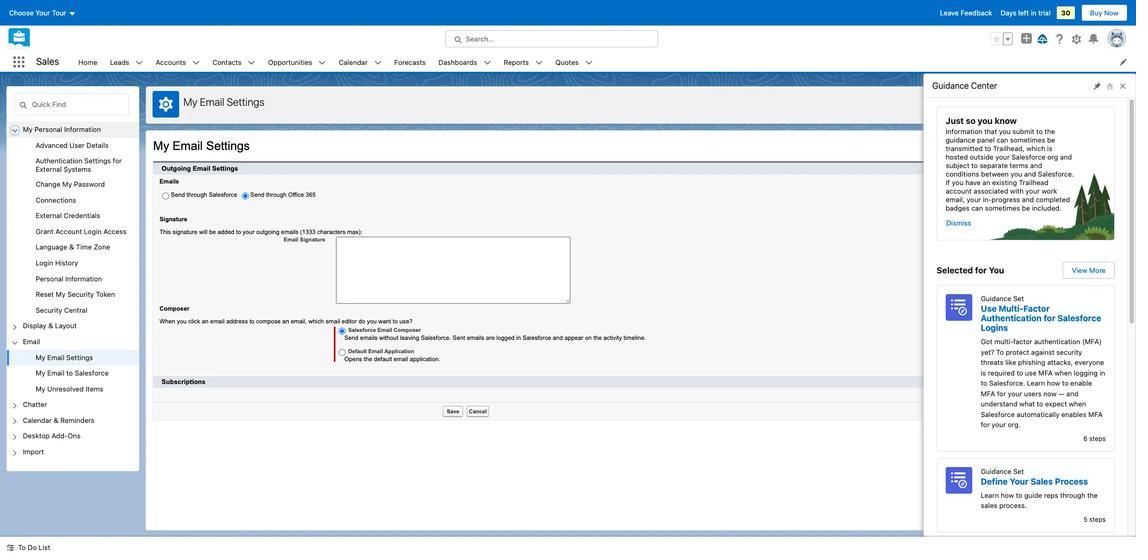 Task type: locate. For each thing, give the bounding box(es) containing it.
0 vertical spatial sales
[[36, 56, 59, 67]]

org.
[[1008, 420, 1021, 429]]

0 vertical spatial set
[[1014, 294, 1025, 303]]

be up org
[[1048, 136, 1056, 144]]

salesforce inside group
[[75, 369, 109, 377]]

1 horizontal spatial can
[[997, 136, 1009, 144]]

the up the which
[[1045, 127, 1056, 136]]

text default image inside contacts list item
[[248, 59, 256, 66]]

settings down contacts list item
[[227, 96, 265, 108]]

3 text default image from the left
[[374, 59, 382, 66]]

the inside guidance set define your sales process learn how to guide reps through the sales process.
[[1088, 491, 1098, 499]]

external up change
[[36, 165, 62, 174]]

6 steps
[[1084, 434, 1107, 442]]

the right through
[[1088, 491, 1098, 499]]

1 vertical spatial personal
[[36, 274, 63, 283]]

0 vertical spatial settings
[[227, 96, 265, 108]]

1 vertical spatial how
[[1001, 491, 1015, 499]]

selected for you
[[937, 265, 1005, 275]]

sales left home
[[36, 56, 59, 67]]

steps for use multi-factor authentication for salesforce logins
[[1090, 434, 1107, 442]]

1 steps from the top
[[1090, 434, 1107, 442]]

what
[[1020, 400, 1036, 408]]

0 horizontal spatial your
[[35, 9, 50, 17]]

0 vertical spatial to
[[997, 348, 1005, 356]]

your up guide
[[1010, 476, 1029, 486]]

how up the now
[[1048, 379, 1061, 387]]

1 horizontal spatial learn
[[1028, 379, 1046, 387]]

sales inside guidance set define your sales process learn how to guide reps through the sales process.
[[1031, 476, 1054, 486]]

0 horizontal spatial to
[[18, 543, 26, 552]]

group containing my email settings
[[7, 350, 139, 397]]

text default image right contacts
[[248, 59, 256, 66]]

set inside guidance set define your sales process learn how to guide reps through the sales process.
[[1014, 467, 1025, 475]]

Quick Find search field
[[14, 93, 129, 115]]

0 horizontal spatial how
[[1001, 491, 1015, 499]]

0 vertical spatial calendar
[[339, 58, 368, 66]]

org
[[1048, 153, 1059, 161]]

steps
[[1090, 434, 1107, 442], [1090, 515, 1107, 523]]

quotes list item
[[549, 52, 599, 72]]

1 external from the top
[[36, 165, 62, 174]]

1 vertical spatial my email settings
[[36, 353, 93, 361]]

calendar inside "link"
[[339, 58, 368, 66]]

login down language
[[36, 259, 53, 267]]

text default image inside dashboards list item
[[484, 59, 491, 66]]

salesforce. down required
[[990, 379, 1026, 387]]

credentials
[[64, 211, 100, 220]]

your
[[996, 153, 1010, 161], [1026, 187, 1040, 195], [967, 195, 982, 204], [1009, 389, 1023, 398], [992, 420, 1007, 429]]

calendar list item
[[333, 52, 388, 72]]

0 vertical spatial external
[[36, 165, 62, 174]]

dashboards link
[[432, 52, 484, 72]]

text default image inside accounts list item
[[192, 59, 200, 66]]

enable
[[1071, 379, 1093, 387]]

2 vertical spatial group
[[7, 350, 139, 397]]

0 horizontal spatial authentication
[[36, 156, 82, 165]]

so
[[967, 116, 976, 126]]

1 vertical spatial authentication
[[982, 313, 1042, 323]]

for right systems
[[113, 156, 122, 165]]

can right panel
[[997, 136, 1009, 144]]

0 horizontal spatial learn
[[982, 491, 1000, 499]]

text default image inside calendar list item
[[374, 59, 382, 66]]

and
[[1061, 153, 1073, 161], [1031, 161, 1043, 170], [1025, 170, 1037, 178], [1023, 195, 1035, 204], [1067, 389, 1079, 398]]

expect
[[1046, 400, 1068, 408]]

0 vertical spatial in
[[1031, 9, 1037, 17]]

email up my email to salesforce
[[47, 353, 64, 361]]

login up the time
[[84, 227, 102, 236]]

1 horizontal spatial calendar
[[339, 58, 368, 66]]

0 horizontal spatial security
[[36, 306, 62, 314]]

chatter
[[23, 400, 47, 409]]

1 horizontal spatial to
[[997, 348, 1005, 356]]

2 horizontal spatial &
[[69, 243, 74, 251]]

1 horizontal spatial mfa
[[1039, 368, 1053, 377]]

1 vertical spatial sales
[[1031, 476, 1054, 486]]

2 external from the top
[[36, 211, 62, 220]]

just so you know information that you submit to the guidance panel can sometimes be transmitted to trailhead, which is hosted outside your salesforce org and subject to separate terms and conditions between you and salesforce. if you have an existing trailhead account associated with your work email, your in-progress and completed badges can sometimes be included.
[[946, 116, 1075, 212]]

is
[[1048, 144, 1053, 153], [982, 368, 987, 377]]

be down with
[[1023, 204, 1031, 212]]

& up add-
[[54, 416, 59, 424]]

text default image for accounts
[[192, 59, 200, 66]]

is down threats
[[982, 368, 987, 377]]

authentication down advanced
[[36, 156, 82, 165]]

text default image for reports
[[536, 59, 543, 66]]

external credentials
[[36, 211, 100, 220]]

phishing
[[1019, 358, 1046, 367]]

settings inside tree item
[[66, 353, 93, 361]]

subject
[[946, 161, 970, 170]]

0 vertical spatial the
[[1045, 127, 1056, 136]]

email
[[200, 96, 224, 108], [23, 337, 40, 346], [47, 353, 64, 361], [47, 369, 64, 377]]

1 vertical spatial is
[[982, 368, 987, 377]]

mfa up understand
[[982, 389, 996, 398]]

zone
[[94, 243, 110, 251]]

guidance set use multi-factor authentication for salesforce logins got multi-factor authentication (mfa) yet? to protect against security threats like phishing attacks, everyone is required to use mfa when logging in to salesforce. learn how to enable mfa for your users now — and understand what to expect when salesforce automatically enables mfa for your org.
[[982, 294, 1106, 429]]

selected
[[937, 265, 974, 275]]

& left the time
[[69, 243, 74, 251]]

when up enables
[[1070, 400, 1087, 408]]

guidance for guidance set define your sales process learn how to guide reps through the sales process.
[[982, 467, 1012, 475]]

0 horizontal spatial my email settings
[[36, 353, 93, 361]]

1 vertical spatial steps
[[1090, 515, 1107, 523]]

to inside 'guidance set use multi-factor authentication for salesforce logins got multi-factor authentication (mfa) yet? to protect against security threats like phishing attacks, everyone is required to use mfa when logging in to salesforce. learn how to enable mfa for your users now — and understand what to expect when salesforce automatically enables mfa for your org.'
[[997, 348, 1005, 356]]

email down display
[[23, 337, 40, 346]]

your right with
[[1026, 187, 1040, 195]]

1 vertical spatial in
[[1100, 368, 1106, 377]]

1 vertical spatial to
[[18, 543, 26, 552]]

& left layout
[[48, 322, 53, 330]]

0 horizontal spatial the
[[1045, 127, 1056, 136]]

1 horizontal spatial your
[[1010, 476, 1029, 486]]

outside
[[970, 153, 994, 161]]

information inside just so you know information that you submit to the guidance panel can sometimes be transmitted to trailhead, which is hosted outside your salesforce org and subject to separate terms and conditions between you and salesforce. if you have an existing trailhead account associated with your work email, your in-progress and completed badges can sometimes be included.
[[946, 127, 983, 136]]

1 text default image from the left
[[248, 59, 256, 66]]

history
[[55, 259, 78, 267]]

logging
[[1075, 368, 1098, 377]]

calendar inside setup tree tree
[[23, 416, 52, 424]]

existing
[[993, 178, 1018, 187]]

text default image inside leads list item
[[136, 59, 143, 66]]

my email settings inside tree item
[[36, 353, 93, 361]]

0 horizontal spatial mfa
[[982, 389, 996, 398]]

text default image inside opportunities list item
[[319, 59, 326, 66]]

1 horizontal spatial be
[[1048, 136, 1056, 144]]

1 vertical spatial your
[[1010, 476, 1029, 486]]

0 horizontal spatial calendar
[[23, 416, 52, 424]]

0 vertical spatial login
[[84, 227, 102, 236]]

text default image right accounts
[[192, 59, 200, 66]]

1 vertical spatial the
[[1088, 491, 1098, 499]]

set for multi-
[[1014, 294, 1025, 303]]

authentication inside authentication settings for external systems
[[36, 156, 82, 165]]

advanced
[[36, 141, 68, 149]]

salesforce down understand
[[982, 410, 1015, 418]]

language & time zone
[[36, 243, 110, 251]]

0 vertical spatial authentication
[[36, 156, 82, 165]]

1 vertical spatial settings
[[84, 156, 111, 165]]

1 vertical spatial external
[[36, 211, 62, 220]]

0 vertical spatial sometimes
[[1011, 136, 1046, 144]]

included.
[[1033, 204, 1062, 212]]

0 horizontal spatial in
[[1031, 9, 1037, 17]]

separate
[[980, 161, 1009, 170]]

0 vertical spatial &
[[69, 243, 74, 251]]

display
[[23, 322, 46, 330]]

1 vertical spatial &
[[48, 322, 53, 330]]

home
[[78, 58, 97, 66]]

mfa
[[1039, 368, 1053, 377], [982, 389, 996, 398], [1089, 410, 1103, 418]]

steps right 5
[[1090, 515, 1107, 523]]

my email settings tree item
[[7, 350, 139, 366]]

0 horizontal spatial is
[[982, 368, 987, 377]]

to down my email settings tree item
[[66, 369, 73, 377]]

dashboards list item
[[432, 52, 498, 72]]

in right the left on the top of page
[[1031, 9, 1037, 17]]

text default image
[[248, 59, 256, 66], [319, 59, 326, 66], [374, 59, 382, 66], [484, 59, 491, 66], [536, 59, 543, 66]]

1 vertical spatial mfa
[[982, 389, 996, 398]]

to inside button
[[18, 543, 26, 552]]

for left you
[[976, 265, 988, 275]]

setup tree tree
[[7, 122, 139, 471]]

calendar for calendar & reminders
[[23, 416, 52, 424]]

guide
[[1025, 491, 1043, 499]]

guidance up the use
[[982, 294, 1012, 303]]

1 horizontal spatial security
[[67, 290, 94, 299]]

change
[[36, 180, 60, 188]]

list containing home
[[72, 52, 1137, 72]]

set up multi-
[[1014, 294, 1025, 303]]

how up process.
[[1001, 491, 1015, 499]]

text default image right "leads"
[[136, 59, 143, 66]]

information inside group
[[65, 274, 102, 283]]

set
[[1014, 294, 1025, 303], [1014, 467, 1025, 475]]

text default image inside reports list item
[[536, 59, 543, 66]]

and inside 'guidance set use multi-factor authentication for salesforce logins got multi-factor authentication (mfa) yet? to protect against security threats like phishing attacks, everyone is required to use mfa when logging in to salesforce. learn how to enable mfa for your users now — and understand what to expect when salesforce automatically enables mfa for your org.'
[[1067, 389, 1079, 398]]

sales up guide
[[1031, 476, 1054, 486]]

mfa right use
[[1039, 368, 1053, 377]]

accounts link
[[150, 52, 192, 72]]

can right badges
[[972, 204, 984, 212]]

1 horizontal spatial my email settings
[[184, 96, 265, 108]]

hosted
[[946, 153, 969, 161]]

your left tour
[[35, 9, 50, 17]]

learn up 'users' at the bottom
[[1028, 379, 1046, 387]]

salesforce inside just so you know information that you submit to the guidance panel can sometimes be transmitted to trailhead, which is hosted outside your salesforce org and subject to separate terms and conditions between you and salesforce. if you have an existing trailhead account associated with your work email, your in-progress and completed badges can sometimes be included.
[[1012, 153, 1046, 161]]

0 vertical spatial steps
[[1090, 434, 1107, 442]]

authentication up multi-
[[982, 313, 1042, 323]]

sometimes down the associated at the top of the page
[[986, 204, 1021, 212]]

0 horizontal spatial be
[[1023, 204, 1031, 212]]

feedback
[[961, 9, 993, 17]]

0 vertical spatial is
[[1048, 144, 1053, 153]]

guidance inside 'guidance set use multi-factor authentication for salesforce logins got multi-factor authentication (mfa) yet? to protect against security threats like phishing attacks, everyone is required to use mfa when logging in to salesforce. learn how to enable mfa for your users now — and understand what to expect when salesforce automatically enables mfa for your org.'
[[982, 294, 1012, 303]]

2 steps from the top
[[1090, 515, 1107, 523]]

1 vertical spatial be
[[1023, 204, 1031, 212]]

2 text default image from the left
[[319, 59, 326, 66]]

1 horizontal spatial sales
[[1031, 476, 1054, 486]]

learn inside 'guidance set use multi-factor authentication for salesforce logins got multi-factor authentication (mfa) yet? to protect against security threats like phishing attacks, everyone is required to use mfa when logging in to salesforce. learn how to enable mfa for your users now — and understand what to expect when salesforce automatically enables mfa for your org.'
[[1028, 379, 1046, 387]]

salesforce up the items
[[75, 369, 109, 377]]

when down attacks,
[[1055, 368, 1073, 377]]

0 vertical spatial your
[[35, 9, 50, 17]]

use
[[1026, 368, 1037, 377]]

0 horizontal spatial can
[[972, 204, 984, 212]]

guidance for guidance set use multi-factor authentication for salesforce logins got multi-factor authentication (mfa) yet? to protect against security threats like phishing attacks, everyone is required to use mfa when logging in to salesforce. learn how to enable mfa for your users now — and understand what to expect when salesforce automatically enables mfa for your org.
[[982, 294, 1012, 303]]

time
[[76, 243, 92, 251]]

salesforce left org
[[1012, 153, 1046, 161]]

& inside my personal information tree item
[[69, 243, 74, 251]]

you up that
[[978, 116, 993, 126]]

1 vertical spatial sometimes
[[986, 204, 1021, 212]]

sometimes up the terms
[[1011, 136, 1046, 144]]

calendar for calendar
[[339, 58, 368, 66]]

guidance inside guidance set define your sales process learn how to guide reps through the sales process.
[[982, 467, 1012, 475]]

security up display & layout
[[36, 306, 62, 314]]

1 horizontal spatial is
[[1048, 144, 1053, 153]]

to down threats
[[982, 379, 988, 387]]

in inside 'guidance set use multi-factor authentication for salesforce logins got multi-factor authentication (mfa) yet? to protect against security threats like phishing attacks, everyone is required to use mfa when logging in to salesforce. learn how to enable mfa for your users now — and understand what to expect when salesforce automatically enables mfa for your org.'
[[1100, 368, 1106, 377]]

personal up reset
[[36, 274, 63, 283]]

0 vertical spatial can
[[997, 136, 1009, 144]]

—
[[1059, 389, 1065, 398]]

group for my personal information
[[7, 138, 139, 318]]

against
[[1032, 348, 1055, 356]]

user
[[69, 141, 85, 149]]

0 horizontal spatial salesforce.
[[990, 379, 1026, 387]]

set for your
[[1014, 467, 1025, 475]]

2 vertical spatial mfa
[[1089, 410, 1103, 418]]

1 horizontal spatial &
[[54, 416, 59, 424]]

text default image for quotes
[[585, 59, 593, 66]]

1 vertical spatial salesforce.
[[990, 379, 1026, 387]]

1 vertical spatial group
[[7, 138, 139, 318]]

information up reset my security token at the bottom of the page
[[65, 274, 102, 283]]

5 text default image from the left
[[536, 59, 543, 66]]

0 horizontal spatial sales
[[36, 56, 59, 67]]

2 vertical spatial &
[[54, 416, 59, 424]]

to left do
[[18, 543, 26, 552]]

text default image right quotes
[[585, 59, 593, 66]]

in down the everyone
[[1100, 368, 1106, 377]]

personal information link
[[36, 274, 102, 284]]

desktop add-ons
[[23, 432, 81, 440]]

2 vertical spatial guidance
[[982, 467, 1012, 475]]

1 vertical spatial guidance
[[982, 294, 1012, 303]]

6
[[1084, 434, 1088, 442]]

0 vertical spatial how
[[1048, 379, 1061, 387]]

text default image left do
[[6, 544, 14, 551]]

information down so
[[946, 127, 983, 136]]

in
[[1031, 9, 1037, 17], [1100, 368, 1106, 377]]

is right the which
[[1048, 144, 1053, 153]]

calendar & reminders
[[23, 416, 95, 424]]

0 vertical spatial guidance
[[933, 81, 970, 90]]

guidance for guidance center
[[933, 81, 970, 90]]

text default image
[[136, 59, 143, 66], [192, 59, 200, 66], [585, 59, 593, 66], [6, 544, 14, 551]]

steps right 6 at right bottom
[[1090, 434, 1107, 442]]

1 vertical spatial calendar
[[23, 416, 52, 424]]

security central link
[[36, 306, 87, 315]]

my email settings down contacts link
[[184, 96, 265, 108]]

accounts list item
[[150, 52, 206, 72]]

text default image right reports
[[536, 59, 543, 66]]

external up grant
[[36, 211, 62, 220]]

central
[[64, 306, 87, 314]]

5 steps
[[1084, 515, 1107, 523]]

learn up sales
[[982, 491, 1000, 499]]

group containing advanced user details
[[7, 138, 139, 318]]

you up with
[[1011, 170, 1023, 178]]

2 vertical spatial settings
[[66, 353, 93, 361]]

reports
[[504, 58, 529, 66]]

my
[[184, 96, 198, 108], [23, 125, 33, 134], [62, 180, 72, 188], [56, 290, 66, 299], [36, 353, 45, 361], [36, 369, 45, 377], [36, 384, 45, 393]]

how inside 'guidance set use multi-factor authentication for salesforce logins got multi-factor authentication (mfa) yet? to protect against security threats like phishing attacks, everyone is required to use mfa when logging in to salesforce. learn how to enable mfa for your users now — and understand what to expect when salesforce automatically enables mfa for your org.'
[[1048, 379, 1061, 387]]

text default image left calendar "link"
[[319, 59, 326, 66]]

mfa right enables
[[1089, 410, 1103, 418]]

reset my security token
[[36, 290, 115, 299]]

1 horizontal spatial the
[[1088, 491, 1098, 499]]

reset
[[36, 290, 54, 299]]

1 vertical spatial set
[[1014, 467, 1025, 475]]

settings down details
[[84, 156, 111, 165]]

0 horizontal spatial login
[[36, 259, 53, 267]]

the
[[1045, 127, 1056, 136], [1088, 491, 1098, 499]]

0 horizontal spatial &
[[48, 322, 53, 330]]

2 set from the top
[[1014, 467, 1025, 475]]

guidance left the 'center'
[[933, 81, 970, 90]]

advanced user details
[[36, 141, 109, 149]]

learn inside guidance set define your sales process learn how to guide reps through the sales process.
[[982, 491, 1000, 499]]

1 vertical spatial learn
[[982, 491, 1000, 499]]

buy now
[[1091, 9, 1119, 17]]

salesforce. down org
[[1039, 170, 1075, 178]]

center
[[972, 81, 998, 90]]

salesforce. inside just so you know information that you submit to the guidance panel can sometimes be transmitted to trailhead, which is hosted outside your salesforce org and subject to separate terms and conditions between you and salesforce. if you have an existing trailhead account associated with your work email, your in-progress and completed badges can sometimes be included.
[[1039, 170, 1075, 178]]

0 vertical spatial salesforce.
[[1039, 170, 1075, 178]]

group
[[991, 32, 1013, 45], [7, 138, 139, 318], [7, 350, 139, 397]]

information up the user
[[64, 125, 101, 134]]

for down understand
[[982, 420, 990, 429]]

security
[[67, 290, 94, 299], [36, 306, 62, 314]]

1 horizontal spatial authentication
[[982, 313, 1042, 323]]

badges
[[946, 204, 970, 212]]

& for display
[[48, 322, 53, 330]]

30
[[1062, 9, 1071, 17]]

text default image inside to do list button
[[6, 544, 14, 551]]

text default image down the search... in the top of the page
[[484, 59, 491, 66]]

text default image inside quotes list item
[[585, 59, 593, 66]]

my email settings
[[184, 96, 265, 108], [36, 353, 93, 361]]

to down multi-
[[997, 348, 1005, 356]]

1 horizontal spatial how
[[1048, 379, 1061, 387]]

search...
[[466, 35, 495, 43]]

0 vertical spatial personal
[[34, 125, 62, 134]]

the inside just so you know information that you submit to the guidance panel can sometimes be transmitted to trailhead, which is hosted outside your salesforce org and subject to separate terms and conditions between you and salesforce. if you have an existing trailhead account associated with your work email, your in-progress and completed badges can sometimes be included.
[[1045, 127, 1056, 136]]

settings up my email to salesforce
[[66, 353, 93, 361]]

1 vertical spatial can
[[972, 204, 984, 212]]

text default image left forecasts link
[[374, 59, 382, 66]]

1 horizontal spatial salesforce.
[[1039, 170, 1075, 178]]

security up 'central'
[[67, 290, 94, 299]]

0 vertical spatial learn
[[1028, 379, 1046, 387]]

import link
[[23, 447, 44, 457]]

know
[[995, 116, 1017, 126]]

1 horizontal spatial in
[[1100, 368, 1106, 377]]

buy now button
[[1082, 4, 1128, 21]]

text default image for opportunities
[[319, 59, 326, 66]]

set inside 'guidance set use multi-factor authentication for salesforce logins got multi-factor authentication (mfa) yet? to protect against security threats like phishing attacks, everyone is required to use mfa when logging in to salesforce. learn how to enable mfa for your users now — and understand what to expect when salesforce automatically enables mfa for your org.'
[[1014, 294, 1025, 303]]

1 set from the top
[[1014, 294, 1025, 303]]

1 vertical spatial security
[[36, 306, 62, 314]]

(mfa)
[[1083, 337, 1102, 346]]

list
[[72, 52, 1137, 72]]

define your sales process button
[[982, 476, 1089, 486]]

layout
[[55, 322, 77, 330]]

to up process.
[[1017, 491, 1023, 499]]

guidance up define
[[982, 467, 1012, 475]]

buy
[[1091, 9, 1103, 17]]

my email settings up my email to salesforce
[[36, 353, 93, 361]]

through
[[1061, 491, 1086, 499]]

to left use
[[1017, 368, 1024, 377]]

1 vertical spatial login
[[36, 259, 53, 267]]

items
[[86, 384, 103, 393]]

set up define your sales process button
[[1014, 467, 1025, 475]]

personal up advanced
[[34, 125, 62, 134]]

steps for define your sales process
[[1090, 515, 1107, 523]]

1 horizontal spatial login
[[84, 227, 102, 236]]

4 text default image from the left
[[484, 59, 491, 66]]



Task type: vqa. For each thing, say whether or not it's contained in the screenshot.
bottom 'info@salesforce.com' link
no



Task type: describe. For each thing, give the bounding box(es) containing it.
grant account login access
[[36, 227, 127, 236]]

reports list item
[[498, 52, 549, 72]]

authentication inside 'guidance set use multi-factor authentication for salesforce logins got multi-factor authentication (mfa) yet? to protect against security threats like phishing attacks, everyone is required to use mfa when logging in to salesforce. learn how to enable mfa for your users now — and understand what to expect when salesforce automatically enables mfa for your org.'
[[982, 313, 1042, 323]]

contacts list item
[[206, 52, 262, 72]]

desktop
[[23, 432, 50, 440]]

protect
[[1006, 348, 1030, 356]]

ons
[[68, 432, 81, 440]]

your left the terms
[[996, 153, 1010, 161]]

to right the subject
[[972, 161, 978, 170]]

security central
[[36, 306, 87, 314]]

just
[[946, 116, 964, 126]]

you right if at the top
[[953, 178, 964, 187]]

completed
[[1037, 195, 1071, 204]]

password
[[74, 180, 105, 188]]

days
[[1001, 9, 1017, 17]]

factor
[[1014, 337, 1033, 346]]

your left "org."
[[992, 420, 1007, 429]]

settings inside authentication settings for external systems
[[84, 156, 111, 165]]

add-
[[52, 432, 68, 440]]

1 vertical spatial when
[[1070, 400, 1087, 408]]

to right submit
[[1037, 127, 1044, 136]]

guidance set define your sales process learn how to guide reps through the sales process.
[[982, 467, 1098, 510]]

factor
[[1024, 304, 1050, 313]]

0 vertical spatial when
[[1055, 368, 1073, 377]]

0 vertical spatial mfa
[[1039, 368, 1053, 377]]

opportunities
[[268, 58, 312, 66]]

submit
[[1013, 127, 1035, 136]]

quotes link
[[549, 52, 585, 72]]

0 vertical spatial security
[[67, 290, 94, 299]]

leave feedback
[[941, 9, 993, 17]]

my email to salesforce link
[[36, 369, 109, 378]]

desktop add-ons link
[[23, 432, 81, 441]]

process
[[1056, 476, 1089, 486]]

text default image for dashboards
[[484, 59, 491, 66]]

leads
[[110, 58, 129, 66]]

left
[[1019, 9, 1030, 17]]

& for language
[[69, 243, 74, 251]]

calendar link
[[333, 52, 374, 72]]

to up —
[[1063, 379, 1069, 387]]

in-
[[983, 195, 992, 204]]

your up what
[[1009, 389, 1023, 398]]

is inside 'guidance set use multi-factor authentication for salesforce logins got multi-factor authentication (mfa) yet? to protect against security threats like phishing attacks, everyone is required to use mfa when logging in to salesforce. learn how to enable mfa for your users now — and understand what to expect when salesforce automatically enables mfa for your org.'
[[982, 368, 987, 377]]

automatically
[[1017, 410, 1060, 418]]

have
[[966, 178, 981, 187]]

personal inside group
[[36, 274, 63, 283]]

home link
[[72, 52, 104, 72]]

is inside just so you know information that you submit to the guidance panel can sometimes be transmitted to trailhead, which is hosted outside your salesforce org and subject to separate terms and conditions between you and salesforce. if you have an existing trailhead account associated with your work email, your in-progress and completed badges can sometimes be included.
[[1048, 144, 1053, 153]]

how inside guidance set define your sales process learn how to guide reps through the sales process.
[[1001, 491, 1015, 499]]

view more
[[1073, 266, 1107, 275]]

& for calendar
[[54, 416, 59, 424]]

display & layout
[[23, 322, 77, 330]]

group for email
[[7, 350, 139, 397]]

work
[[1042, 187, 1058, 195]]

language
[[36, 243, 67, 251]]

import
[[23, 447, 44, 456]]

with
[[1011, 187, 1024, 195]]

login history
[[36, 259, 78, 267]]

change my password link
[[36, 180, 105, 189]]

your inside guidance set define your sales process learn how to guide reps through the sales process.
[[1010, 476, 1029, 486]]

everyone
[[1075, 358, 1105, 367]]

leads list item
[[104, 52, 150, 72]]

you down know
[[1000, 127, 1011, 136]]

salesforce up (mfa)
[[1058, 313, 1102, 323]]

connections link
[[36, 196, 76, 205]]

guidance
[[946, 136, 976, 144]]

reminders
[[60, 416, 95, 424]]

email down my email settings link
[[47, 369, 64, 377]]

to do list
[[18, 543, 50, 552]]

do
[[28, 543, 37, 552]]

0 vertical spatial be
[[1048, 136, 1056, 144]]

text default image for contacts
[[248, 59, 256, 66]]

which
[[1027, 144, 1046, 153]]

logins
[[982, 323, 1009, 332]]

text default image for calendar
[[374, 59, 382, 66]]

opportunities list item
[[262, 52, 333, 72]]

choose your tour
[[9, 9, 66, 17]]

view
[[1073, 266, 1088, 275]]

more
[[1090, 266, 1107, 275]]

required
[[989, 368, 1016, 377]]

0 vertical spatial group
[[991, 32, 1013, 45]]

if
[[946, 178, 951, 187]]

email tree item
[[7, 334, 139, 397]]

view more button
[[1064, 262, 1116, 279]]

change my password
[[36, 180, 105, 188]]

process.
[[1000, 501, 1028, 510]]

for up understand
[[998, 389, 1007, 398]]

reps
[[1045, 491, 1059, 499]]

0 vertical spatial my email settings
[[184, 96, 265, 108]]

an
[[983, 178, 991, 187]]

to up automatically
[[1038, 400, 1044, 408]]

your left the in-
[[967, 195, 982, 204]]

search... button
[[446, 30, 658, 47]]

advanced user details link
[[36, 141, 109, 150]]

authentication
[[1035, 337, 1081, 346]]

my email to salesforce
[[36, 369, 109, 377]]

use multi-factor authentication for salesforce logins button
[[982, 304, 1107, 332]]

email inside tree item
[[47, 353, 64, 361]]

2 horizontal spatial mfa
[[1089, 410, 1103, 418]]

to inside group
[[66, 369, 73, 377]]

define
[[982, 476, 1008, 486]]

grant account login access link
[[36, 227, 127, 236]]

threats
[[982, 358, 1004, 367]]

for inside authentication settings for external systems
[[113, 156, 122, 165]]

salesforce. inside 'guidance set use multi-factor authentication for salesforce logins got multi-factor authentication (mfa) yet? to protect against security threats like phishing attacks, everyone is required to use mfa when logging in to salesforce. learn how to enable mfa for your users now — and understand what to expect when salesforce automatically enables mfa for your org.'
[[990, 379, 1026, 387]]

to down that
[[985, 144, 992, 153]]

understand
[[982, 400, 1018, 408]]

between
[[982, 170, 1009, 178]]

email down contacts
[[200, 96, 224, 108]]

got
[[982, 337, 993, 346]]

unresolved
[[47, 384, 84, 393]]

account
[[56, 227, 82, 236]]

forecasts link
[[388, 52, 432, 72]]

grant
[[36, 227, 54, 236]]

external inside authentication settings for external systems
[[36, 165, 62, 174]]

leave
[[941, 9, 959, 17]]

my personal information tree item
[[7, 122, 139, 318]]

email,
[[946, 195, 965, 204]]

calendar & reminders link
[[23, 416, 95, 425]]

text default image for leads
[[136, 59, 143, 66]]

to inside guidance set define your sales process learn how to guide reps through the sales process.
[[1017, 491, 1023, 499]]

access
[[103, 227, 127, 236]]

for up authentication
[[1044, 313, 1056, 323]]

your inside dropdown button
[[35, 9, 50, 17]]

contacts
[[213, 58, 242, 66]]



